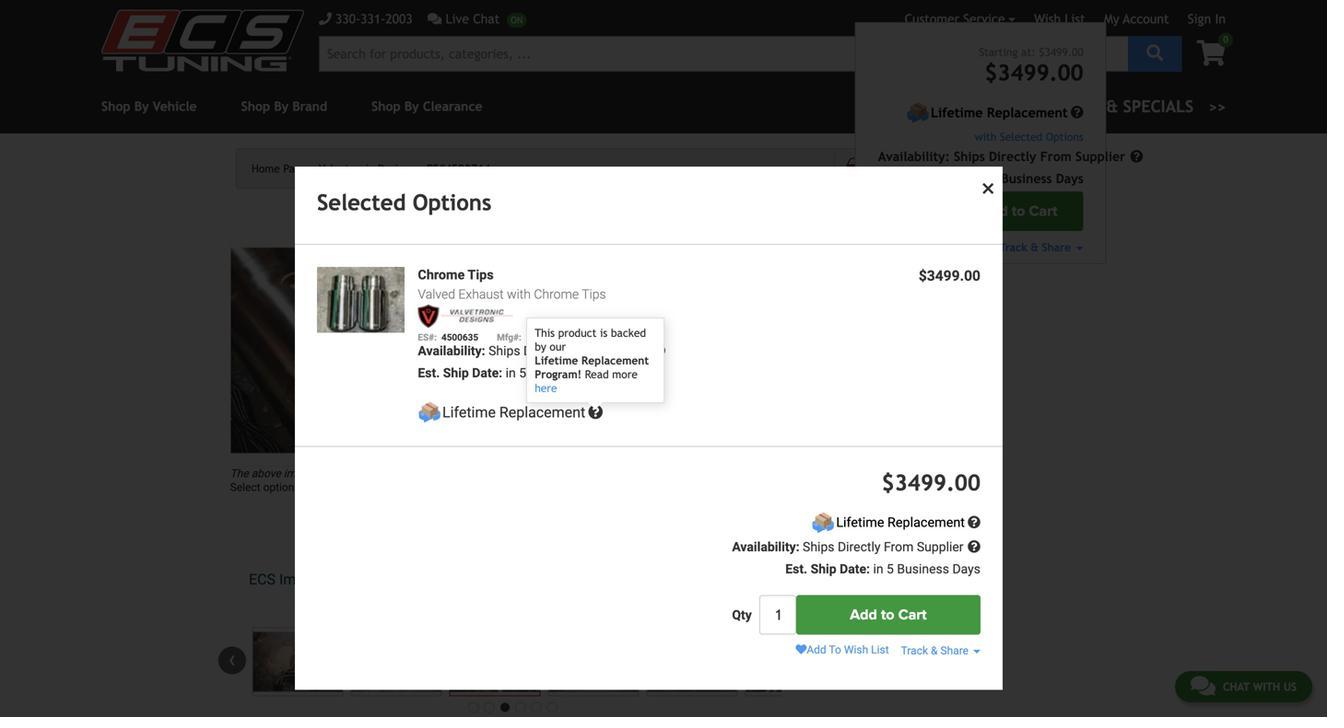 Task type: describe. For each thing, give the bounding box(es) containing it.
product
[[558, 327, 597, 340]]

0 horizontal spatial est. ship date: in 5 business days
[[418, 366, 613, 381]]

back
[[688, 233, 725, 253]]

directly for 3499.00
[[989, 149, 1036, 164]]

1 horizontal spatial ship
[[811, 562, 836, 577]]

4500635
[[441, 332, 478, 343]]

pick
[[998, 168, 1022, 183]]

+
[[969, 168, 1009, 207]]

0
[[1223, 34, 1228, 45]]

1 vertical spatial selected
[[317, 190, 406, 216]]

1 vertical spatial with
[[1253, 681, 1280, 694]]

es#: 4508714 mfg#: f9798polishcatba
[[557, 379, 671, 405]]

valved inside "chrome tips valved exhaust with chrome tips"
[[418, 287, 455, 302]]

styles
[[699, 292, 732, 307]]

tip
[[682, 292, 696, 307]]

to for the right heart image
[[927, 240, 938, 253]]

at:
[[1021, 46, 1035, 59]]

the
[[230, 468, 249, 480]]

write a review link
[[638, 314, 717, 331]]

availability: for valved exhaust with chrome tips
[[418, 344, 485, 359]]

2 - from the left
[[761, 252, 766, 271]]

330-
[[335, 12, 360, 26]]

your
[[879, 155, 902, 167]]

shop by brand link
[[241, 99, 327, 114]]

chat with us link
[[1175, 672, 1312, 703]]

review
[[681, 314, 717, 331]]

chat with us
[[1223, 681, 1297, 694]]

2 horizontal spatial list
[[1065, 12, 1085, 26]]

only.
[[446, 468, 469, 480]]

es#:
[[557, 379, 576, 390]]

1 horizontal spatial cart
[[1029, 203, 1057, 220]]

home page
[[252, 162, 306, 175]]

0 horizontal spatial days
[[585, 366, 613, 381]]

supplier for valved exhaust with chrome tips
[[603, 344, 649, 359]]

1 vertical spatial business
[[529, 366, 582, 381]]

ecs tuning image
[[101, 10, 304, 71]]

from for valved exhaust with chrome tips
[[570, 344, 599, 359]]

shop by brand
[[241, 99, 327, 114]]

0 horizontal spatial valvetronic designs image
[[418, 305, 513, 328]]

from for 3499.00
[[1040, 149, 1072, 164]]

share
[[940, 645, 969, 658]]

my
[[1104, 12, 1119, 26]]

availability: ships directly from supplier for 3499.00
[[878, 149, 1129, 164]]

0 horizontal spatial est.
[[418, 366, 440, 381]]

2 horizontal spatial business
[[1001, 171, 1052, 186]]

1 empty star image from the left
[[557, 315, 573, 331]]

2 horizontal spatial wish
[[1034, 12, 1061, 26]]

write
[[638, 314, 668, 331]]

wish list
[[1034, 12, 1085, 26]]

1 horizontal spatial select
[[1041, 168, 1073, 180]]

question circle image for lifetime replacement
[[968, 516, 981, 529]]

starting at: $ 3499.00 3499.00
[[979, 46, 1083, 86]]

1 horizontal spatial date:
[[840, 562, 870, 577]]

2 vertical spatial from
[[884, 540, 914, 555]]

backed
[[611, 327, 646, 340]]

program!
[[535, 368, 582, 381]]

f97/f98
[[557, 270, 621, 289]]

us
[[1283, 681, 1297, 694]]

2 vertical spatial availability:
[[732, 540, 799, 555]]

polished
[[691, 252, 757, 271]]

live
[[446, 12, 469, 26]]

to inside your vehicle please tap 'select' to pick a vehicle
[[984, 168, 995, 183]]

0 vertical spatial options
[[1046, 130, 1083, 143]]

here link
[[535, 382, 557, 395]]

0 horizontal spatial tips
[[468, 267, 494, 283]]

1 horizontal spatial add to wish list link
[[892, 240, 988, 253]]

5 empty star image from the left
[[622, 315, 638, 331]]

& for track
[[931, 645, 938, 658]]

4 empty star image from the left
[[606, 315, 622, 331]]

2 horizontal spatial in
[[974, 171, 986, 186]]

supplier for 3499.00
[[1075, 149, 1125, 164]]

0 vertical spatial chrome
[[418, 267, 465, 283]]

& for sales
[[1106, 97, 1118, 116]]

account
[[1123, 12, 1169, 26]]

sales
[[1055, 97, 1101, 116]]

choose
[[557, 292, 600, 307]]

shop by clearance link
[[371, 99, 482, 114]]

0 link
[[1182, 33, 1233, 68]]

1 horizontal spatial this product is lifetime replacement eligible image
[[906, 101, 929, 124]]

1 horizontal spatial selected options
[[1000, 130, 1083, 143]]

1 horizontal spatial est.
[[785, 562, 807, 577]]

the above image is for illustrative purposes only. select options below.
[[230, 468, 469, 494]]

0 vertical spatial ship
[[443, 366, 469, 381]]

valvetronic designs
[[319, 162, 414, 175]]

question circle image for ships directly from supplier
[[653, 345, 665, 358]]

in 5 business days
[[974, 171, 1083, 186]]

mfg#:
[[557, 394, 582, 405]]

select link
[[1041, 167, 1073, 182]]

availability: for 3499.00
[[878, 149, 950, 164]]

options
[[263, 481, 300, 494]]

0 horizontal spatial cart
[[898, 607, 927, 625]]

0 horizontal spatial this product is lifetime replacement eligible image
[[812, 512, 835, 535]]

2 horizontal spatial to
[[1012, 203, 1025, 220]]

0 horizontal spatial to
[[881, 607, 894, 625]]

vehicle
[[905, 155, 940, 167]]

ecs images link
[[235, 562, 342, 599]]

is inside the above image is for illustrative purposes only. select options below.
[[317, 468, 325, 480]]

1 vertical spatial add to cart button
[[796, 596, 981, 636]]

a inside your vehicle please tap 'select' to pick a vehicle
[[1025, 168, 1032, 183]]

track
[[901, 645, 928, 658]]

2 vertical spatial ships
[[803, 540, 834, 555]]

multiple
[[634, 292, 679, 307]]

ecs images
[[249, 571, 328, 589]]

here
[[535, 382, 557, 395]]

in
[[1215, 12, 1226, 26]]

to for heart image to the left
[[829, 644, 841, 657]]

chrome tips valved exhaust with chrome tips
[[418, 267, 606, 302]]

f9798polishcatba
[[586, 394, 671, 405]]

sport
[[612, 233, 653, 253]]

page
[[283, 162, 306, 175]]

ships for valved exhaust with chrome tips
[[488, 344, 520, 359]]

'select'
[[942, 168, 981, 183]]

›
[[796, 647, 804, 672]]

2 vertical spatial in
[[873, 562, 883, 577]]

1 vertical spatial add to wish list link
[[796, 644, 889, 657]]

by for brand
[[274, 99, 289, 114]]

1 horizontal spatial heart image
[[892, 241, 903, 252]]

specials
[[1123, 97, 1194, 116]]

0 vertical spatial add to cart
[[981, 203, 1057, 220]]

2 vertical spatial directly
[[838, 540, 881, 555]]

wish list link
[[1034, 12, 1085, 26]]

1 horizontal spatial supplier
[[917, 540, 964, 555]]

search image
[[1147, 45, 1163, 61]]

this product is lifetime replacement eligible image
[[418, 401, 441, 425]]

by for clearance
[[404, 99, 419, 114]]

brand
[[292, 99, 327, 114]]

1 vertical spatial add to cart
[[850, 607, 927, 625]]

1 vertical spatial 5
[[519, 366, 526, 381]]

for
[[328, 468, 342, 480]]

1 vertical spatial in
[[506, 366, 516, 381]]

sales & specials
[[1055, 97, 1194, 116]]

0 vertical spatial selected
[[1000, 130, 1043, 143]]

331-
[[360, 12, 386, 26]]

valvetronic designs link
[[319, 162, 423, 175]]

‹
[[229, 647, 236, 672]]

live chat
[[446, 12, 500, 26]]

sales & specials link
[[941, 94, 1226, 119]]

2003
[[386, 12, 413, 26]]

our
[[550, 341, 566, 354]]

valvetronic
[[319, 162, 374, 175]]

1 vertical spatial chrome
[[534, 287, 579, 302]]

1 horizontal spatial wish
[[941, 240, 966, 253]]

1 vertical spatial lifetime replacement
[[442, 404, 585, 422]]

read more here
[[535, 368, 638, 395]]

2 horizontal spatial days
[[1056, 171, 1083, 186]]

designs
[[378, 162, 414, 175]]

330-331-2003 link
[[319, 9, 413, 29]]

clearance
[[423, 99, 482, 114]]

starting
[[979, 46, 1018, 59]]

images
[[279, 571, 328, 589]]

2 vertical spatial availability: ships directly from supplier
[[732, 540, 967, 555]]

1 vertical spatial tips
[[582, 287, 606, 302]]

1 horizontal spatial days
[[952, 562, 981, 577]]

add to wish list for heart image to the left
[[807, 644, 889, 657]]



Task type: vqa. For each thing, say whether or not it's contained in the screenshot.
the Supplies in Wheel Detailing Supplies link
no



Task type: locate. For each thing, give the bounding box(es) containing it.
chrome up this
[[534, 287, 579, 302]]

valved up 4500635
[[418, 287, 455, 302]]

availability: up qty
[[732, 540, 799, 555]]

est. ship date: in 5 business days up track
[[785, 562, 981, 577]]

more
[[612, 368, 638, 381]]

valvetronic designs image up 4508714
[[557, 349, 652, 372]]

is left backed
[[600, 327, 608, 340]]

chat left us
[[1223, 681, 1250, 694]]

availability:
[[878, 149, 950, 164], [418, 344, 485, 359], [732, 540, 799, 555]]

to
[[984, 168, 995, 183], [1012, 203, 1025, 220], [881, 607, 894, 625]]

exhaust
[[557, 252, 618, 271], [458, 287, 504, 302]]

1 horizontal spatial -
[[761, 252, 766, 271]]

$
[[1039, 46, 1045, 59]]

0 horizontal spatial in
[[506, 366, 516, 381]]

0 horizontal spatial by
[[274, 99, 289, 114]]

availability: ships directly from supplier for valved exhaust with chrome tips
[[418, 344, 653, 359]]

phone image
[[319, 12, 332, 25]]

selected options up select link
[[1000, 130, 1083, 143]]

1 vertical spatial cart
[[898, 607, 927, 625]]

1 vertical spatial &
[[931, 645, 938, 658]]

shop
[[241, 99, 270, 114], [371, 99, 401, 114]]

live chat link
[[427, 9, 526, 29]]

add to wish list link down tap
[[892, 240, 988, 253]]

shop for shop by brand
[[241, 99, 270, 114]]

add
[[981, 203, 1008, 220], [903, 240, 923, 253], [850, 607, 877, 625], [807, 644, 826, 657]]

home
[[252, 162, 280, 175]]

1 horizontal spatial shop
[[371, 99, 401, 114]]

sign
[[1188, 12, 1211, 26]]

selected up pick
[[1000, 130, 1043, 143]]

& right track
[[931, 645, 938, 658]]

1 vertical spatial directly
[[523, 344, 566, 359]]

lifetime replacement
[[931, 105, 1068, 120], [442, 404, 585, 422], [836, 515, 965, 531]]

directly
[[989, 149, 1036, 164], [523, 344, 566, 359], [838, 540, 881, 555]]

1 vertical spatial question circle image
[[968, 516, 981, 529]]

cat-
[[657, 233, 688, 253]]

replacement inside this product is backed by our lifetime replacement program!
[[581, 354, 649, 367]]

es#4508714
[[427, 162, 490, 175]]

selected options down designs
[[317, 190, 491, 216]]

1 vertical spatial from
[[570, 344, 599, 359]]

tips up 4500635
[[468, 267, 494, 283]]

add to wish list down 'select'
[[903, 240, 988, 253]]

0 vertical spatial valvetronic designs image
[[418, 305, 513, 328]]

1 vertical spatial list
[[969, 240, 988, 253]]

availability: up please
[[878, 149, 950, 164]]

list for heart image to the left
[[871, 644, 889, 657]]

add to cart button
[[954, 192, 1083, 231], [796, 596, 981, 636]]

2 vertical spatial business
[[897, 562, 949, 577]]

by
[[274, 99, 289, 114], [404, 99, 419, 114]]

1 vertical spatial options
[[413, 190, 491, 216]]

track & share
[[901, 645, 971, 658]]

2 shop from the left
[[371, 99, 401, 114]]

lifetime inside this product is backed by our lifetime replacement program!
[[535, 354, 578, 367]]

x3m/x4m
[[625, 270, 702, 289]]

0 vertical spatial valved
[[557, 233, 608, 253]]

exhaust inside "chrome tips valved exhaust with chrome tips"
[[458, 287, 504, 302]]

chat
[[473, 12, 500, 26], [1223, 681, 1250, 694]]

read
[[585, 368, 609, 381]]

es#4508714 - f9798polishcatba - valved sport cat-back exhaust system - polished - f97/f98 x3m/x4m - choose from multiple tip styles - valvetronic designs - bmw image
[[230, 234, 540, 467], [252, 628, 343, 697], [350, 628, 442, 697], [449, 628, 541, 697], [548, 628, 639, 697], [646, 628, 738, 697], [745, 628, 836, 697]]

exhaust up 4500635
[[458, 287, 504, 302]]

1 horizontal spatial is
[[600, 327, 608, 340]]

0 vertical spatial heart image
[[892, 241, 903, 252]]

1 vertical spatial valvetronic designs image
[[557, 349, 652, 372]]

1 vertical spatial selected options
[[317, 190, 491, 216]]

ships for 3499.00
[[954, 149, 985, 164]]

your vehicle please tap 'select' to pick a vehicle
[[879, 155, 1075, 183]]

write a review
[[638, 314, 717, 331]]

0 vertical spatial directly
[[989, 149, 1036, 164]]

0 horizontal spatial directly
[[523, 344, 566, 359]]

& right sales
[[1106, 97, 1118, 116]]

0 horizontal spatial select
[[230, 481, 260, 494]]

cart up track
[[898, 607, 927, 625]]

empty star image
[[557, 315, 573, 331], [573, 315, 590, 331], [590, 315, 606, 331], [606, 315, 622, 331], [622, 315, 638, 331]]

add to wish list link left track
[[796, 644, 889, 657]]

0 vertical spatial chat
[[473, 12, 500, 26]]

replacement
[[987, 105, 1068, 120], [581, 354, 649, 367], [499, 404, 585, 422], [887, 515, 965, 531]]

0 horizontal spatial a
[[671, 314, 678, 331]]

list down +
[[969, 240, 988, 253]]

shop up designs
[[371, 99, 401, 114]]

0 horizontal spatial exhaust
[[458, 287, 504, 302]]

2 vertical spatial lifetime replacement
[[836, 515, 965, 531]]

exhaust inside valved sport cat-back exhaust system - polished - f97/f98 x3m/x4m choose from multiple tip styles
[[557, 252, 618, 271]]

0 vertical spatial availability:
[[878, 149, 950, 164]]

tips up the product
[[582, 287, 606, 302]]

2 by from the left
[[404, 99, 419, 114]]

valved up f97/f98 on the left top of page
[[557, 233, 608, 253]]

2 empty star image from the left
[[573, 315, 590, 331]]

from
[[1040, 149, 1072, 164], [570, 344, 599, 359], [884, 540, 914, 555]]

1 vertical spatial valved
[[418, 287, 455, 302]]

select right pick
[[1041, 168, 1073, 180]]

1 horizontal spatial selected
[[1000, 130, 1043, 143]]

-
[[682, 252, 687, 271], [761, 252, 766, 271]]

0 vertical spatial 5
[[990, 171, 997, 186]]

- left back on the right top
[[682, 252, 687, 271]]

1 - from the left
[[682, 252, 687, 271]]

ship
[[443, 366, 469, 381], [811, 562, 836, 577]]

qty
[[732, 608, 752, 623]]

0 horizontal spatial selected options
[[317, 190, 491, 216]]

‹ link
[[218, 647, 246, 675]]

1 vertical spatial est.
[[785, 562, 807, 577]]

1 vertical spatial days
[[585, 366, 613, 381]]

chrome
[[418, 267, 465, 283], [534, 287, 579, 302]]

wish
[[1034, 12, 1061, 26], [941, 240, 966, 253], [844, 644, 868, 657]]

0 horizontal spatial date:
[[472, 366, 502, 381]]

1 horizontal spatial &
[[1106, 97, 1118, 116]]

select
[[1041, 168, 1073, 180], [230, 481, 260, 494]]

0 vertical spatial &
[[1106, 97, 1118, 116]]

select inside the above image is for illustrative purposes only. select options below.
[[230, 481, 260, 494]]

1 horizontal spatial chat
[[1223, 681, 1250, 694]]

0 horizontal spatial ships
[[488, 344, 520, 359]]

image
[[284, 468, 314, 480]]

1 horizontal spatial a
[[1025, 168, 1032, 183]]

by left clearance
[[404, 99, 419, 114]]

this
[[535, 327, 555, 340]]

purposes
[[398, 468, 444, 480]]

0 horizontal spatial chat
[[473, 12, 500, 26]]

5
[[990, 171, 997, 186], [519, 366, 526, 381], [887, 562, 894, 577]]

2 vertical spatial wish
[[844, 644, 868, 657]]

1 horizontal spatial est. ship date: in 5 business days
[[785, 562, 981, 577]]

directly for valved exhaust with chrome tips
[[523, 344, 566, 359]]

is inside this product is backed by our lifetime replacement program!
[[600, 327, 608, 340]]

0 vertical spatial add to cart button
[[954, 192, 1083, 231]]

1 vertical spatial a
[[671, 314, 678, 331]]

add to wish list right ›
[[807, 644, 889, 657]]

options down sales
[[1046, 130, 1083, 143]]

wish right ›
[[844, 644, 868, 657]]

0 vertical spatial a
[[1025, 168, 1032, 183]]

0 vertical spatial est. ship date: in 5 business days
[[418, 366, 613, 381]]

0 vertical spatial with
[[507, 287, 531, 302]]

2 horizontal spatial from
[[1040, 149, 1072, 164]]

cart
[[1029, 203, 1057, 220], [898, 607, 927, 625]]

&
[[1106, 97, 1118, 116], [931, 645, 938, 658]]

1 horizontal spatial to
[[984, 168, 995, 183]]

availability: down 4500635
[[418, 344, 485, 359]]

4508714
[[581, 379, 616, 390]]

add to wish list link
[[892, 240, 988, 253], [796, 644, 889, 657]]

1 horizontal spatial list
[[969, 240, 988, 253]]

home page link
[[252, 162, 315, 175]]

shop left brand on the top left of the page
[[241, 99, 270, 114]]

est.
[[418, 366, 440, 381], [785, 562, 807, 577]]

0 horizontal spatial heart image
[[796, 645, 807, 656]]

question circle image
[[1071, 106, 1083, 119], [1130, 150, 1143, 163], [588, 405, 603, 420], [968, 541, 981, 554]]

question circle image
[[653, 345, 665, 358], [968, 516, 981, 529]]

1 horizontal spatial add to cart
[[981, 203, 1057, 220]]

select down the
[[230, 481, 260, 494]]

ecs
[[249, 571, 276, 589]]

0 vertical spatial to
[[927, 240, 938, 253]]

add to cart button up track
[[796, 596, 981, 636]]

to down tap
[[927, 240, 938, 253]]

in
[[974, 171, 986, 186], [506, 366, 516, 381], [873, 562, 883, 577]]

my account
[[1104, 12, 1169, 26]]

with
[[507, 287, 531, 302], [1253, 681, 1280, 694]]

add to cart down in 5 business days
[[981, 203, 1057, 220]]

heart image
[[892, 241, 903, 252], [796, 645, 807, 656]]

valved inside valved sport cat-back exhaust system - polished - f97/f98 x3m/x4m choose from multiple tip styles
[[557, 233, 608, 253]]

1 vertical spatial availability:
[[418, 344, 485, 359]]

0 horizontal spatial is
[[317, 468, 325, 480]]

0 vertical spatial availability: ships directly from supplier
[[878, 149, 1129, 164]]

0 horizontal spatial &
[[931, 645, 938, 658]]

valved
[[557, 233, 608, 253], [418, 287, 455, 302]]

selected down valvetronic designs
[[317, 190, 406, 216]]

exhaust up choose
[[557, 252, 618, 271]]

- right the polished
[[761, 252, 766, 271]]

330-331-2003
[[335, 12, 413, 26]]

by left brand on the top left of the page
[[274, 99, 289, 114]]

0 horizontal spatial chrome
[[418, 267, 465, 283]]

1 horizontal spatial valved
[[557, 233, 608, 253]]

› link
[[786, 647, 814, 675]]

1 shop from the left
[[241, 99, 270, 114]]

est. up ›
[[785, 562, 807, 577]]

list left track
[[871, 644, 889, 657]]

2 vertical spatial 5
[[887, 562, 894, 577]]

3 empty star image from the left
[[590, 315, 606, 331]]

to right ›
[[829, 644, 841, 657]]

1 vertical spatial est. ship date: in 5 business days
[[785, 562, 981, 577]]

add to cart up track
[[850, 607, 927, 625]]

2 horizontal spatial supplier
[[1075, 149, 1125, 164]]

illustrative
[[345, 468, 395, 480]]

est. ship date: in 5 business days up 'here' at bottom left
[[418, 366, 613, 381]]

sign in
[[1188, 12, 1226, 26]]

0 vertical spatial ships
[[954, 149, 985, 164]]

f97vlvchrm
[[526, 332, 584, 343]]

my account link
[[1104, 12, 1169, 26]]

sign in link
[[1188, 12, 1226, 26]]

valvetronic designs image
[[418, 305, 513, 328], [557, 349, 652, 372]]

cart down in 5 business days
[[1029, 203, 1057, 220]]

a right pick
[[1025, 168, 1032, 183]]

0 vertical spatial add to wish list
[[903, 240, 988, 253]]

0 horizontal spatial options
[[413, 190, 491, 216]]

0 vertical spatial selected options
[[1000, 130, 1083, 143]]

with inside "chrome tips valved exhaust with chrome tips"
[[507, 287, 531, 302]]

shop for shop by clearance
[[371, 99, 401, 114]]

1 horizontal spatial availability:
[[732, 540, 799, 555]]

this product is backed by our lifetime replacement program!
[[535, 327, 649, 381]]

0 vertical spatial in
[[974, 171, 986, 186]]

1 horizontal spatial chrome
[[534, 287, 579, 302]]

0 vertical spatial date:
[[472, 366, 502, 381]]

1 vertical spatial wish
[[941, 240, 966, 253]]

list left my at the right of the page
[[1065, 12, 1085, 26]]

this product is lifetime replacement eligible image
[[906, 101, 929, 124], [812, 512, 835, 535]]

None text field
[[910, 192, 951, 231], [759, 596, 796, 636], [910, 192, 951, 231], [759, 596, 796, 636]]

0 horizontal spatial from
[[570, 344, 599, 359]]

0 vertical spatial wish
[[1034, 12, 1061, 26]]

valvetronic designs image up 4500635
[[418, 305, 513, 328]]

below.
[[303, 481, 334, 494]]

1 vertical spatial exhaust
[[458, 287, 504, 302]]

with up f97vlvchrm
[[507, 287, 531, 302]]

wish down 'select'
[[941, 240, 966, 253]]

add to wish list for the right heart image
[[903, 240, 988, 253]]

with left us
[[1253, 681, 1280, 694]]

0 vertical spatial this product is lifetime replacement eligible image
[[906, 101, 929, 124]]

wish up $ on the right top of page
[[1034, 12, 1061, 26]]

list for the right heart image
[[969, 240, 988, 253]]

0 vertical spatial cart
[[1029, 203, 1057, 220]]

chat right live
[[473, 12, 500, 26]]

add to cart button down in 5 business days
[[954, 192, 1083, 231]]

0 vertical spatial days
[[1056, 171, 1083, 186]]

options down the es#4508714 on the top
[[413, 190, 491, 216]]

1 horizontal spatial options
[[1046, 130, 1083, 143]]

from
[[604, 292, 631, 307]]

0 horizontal spatial ship
[[443, 366, 469, 381]]

a
[[1025, 168, 1032, 183], [671, 314, 678, 331]]

1 vertical spatial this product is lifetime replacement eligible image
[[812, 512, 835, 535]]

a right write
[[671, 314, 678, 331]]

availability: ships directly from supplier
[[878, 149, 1129, 164], [418, 344, 653, 359], [732, 540, 967, 555]]

0 vertical spatial lifetime replacement
[[931, 105, 1068, 120]]

lifetime
[[931, 105, 983, 120], [535, 354, 578, 367], [442, 404, 496, 422], [836, 515, 884, 531]]

system
[[622, 252, 678, 271]]

1 by from the left
[[274, 99, 289, 114]]

is left for
[[317, 468, 325, 480]]

comments image
[[427, 12, 442, 25]]

1 horizontal spatial tips
[[582, 287, 606, 302]]

1 vertical spatial ships
[[488, 344, 520, 359]]

by
[[535, 341, 546, 354]]

est. up this product is lifetime replacement eligible icon
[[418, 366, 440, 381]]

track & share button
[[901, 645, 981, 658]]

chrome up 4500635
[[418, 267, 465, 283]]

options
[[1046, 130, 1083, 143], [413, 190, 491, 216]]

0 vertical spatial exhaust
[[557, 252, 618, 271]]



